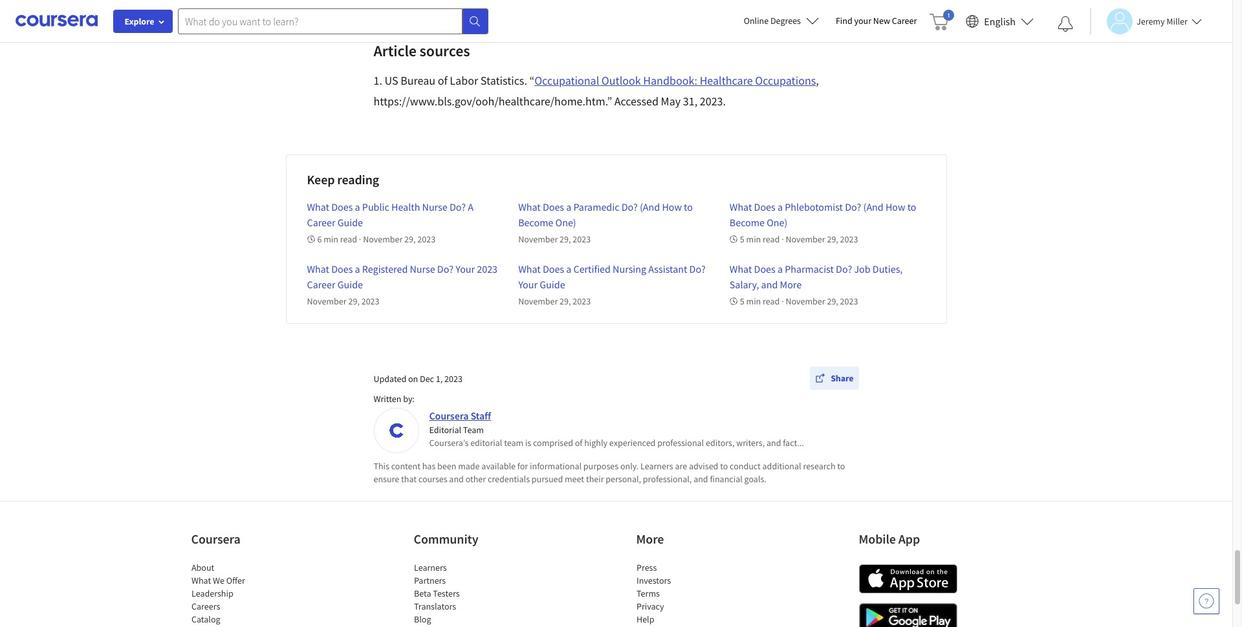 Task type: vqa. For each thing, say whether or not it's contained in the screenshot.


Task type: describe. For each thing, give the bounding box(es) containing it.
blog
[[414, 614, 431, 626]]

testers
[[433, 588, 459, 600]]

this
[[374, 461, 389, 472]]

show notifications image
[[1058, 16, 1073, 32]]

29, inside what does a certified nursing assistant do? your guide november 29, 2023
[[560, 296, 571, 307]]

press investors terms privacy help
[[636, 562, 671, 626]]

duties,
[[873, 263, 903, 276]]

privacy
[[636, 601, 664, 613]]

help
[[636, 614, 654, 626]]

new
[[873, 15, 890, 27]]

investors
[[636, 575, 671, 587]]

editorial
[[429, 424, 461, 436]]

what does a phlebotomist do? (and how to become one)
[[730, 201, 916, 229]]

public
[[362, 201, 389, 214]]

and down been
[[449, 474, 464, 485]]

informational
[[530, 461, 582, 472]]

29, inside what does a paramedic do? (and how to become one) november 29, 2023
[[560, 234, 571, 245]]

what for what does a registered nurse do? your 2023 career guide november 29, 2023
[[307, 263, 329, 276]]

occupational
[[534, 73, 599, 88]]

do? inside what does a paramedic do? (and how to become one) november 29, 2023
[[622, 201, 638, 214]]

health
[[391, 201, 420, 214]]

what does a paramedic do? (and how to become one) november 29, 2023
[[518, 201, 693, 245]]

explore
[[125, 16, 154, 27]]

your inside what does a registered nurse do? your 2023 career guide november 29, 2023
[[456, 263, 475, 276]]

coursera staff image
[[376, 410, 417, 452]]

read for one)
[[763, 234, 780, 245]]

for
[[517, 461, 528, 472]]

what does a public health nurse do? a career guide link
[[307, 201, 474, 229]]

2023 inside what does a certified nursing assistant do? your guide november 29, 2023
[[573, 296, 591, 307]]

ensure
[[374, 474, 399, 485]]

more inside "what does a pharmacist do? job duties, salary, and more"
[[780, 278, 802, 291]]

min for and
[[746, 296, 761, 307]]

min for career
[[324, 234, 338, 245]]

become for what does a phlebotomist do? (and how to become one)
[[730, 216, 765, 229]]

does for certified
[[543, 263, 564, 276]]

do? inside what does a certified nursing assistant do? your guide november 29, 2023
[[689, 263, 706, 276]]

nurse inside the what does a public health nurse do? a career guide
[[422, 201, 448, 214]]

2023 inside what does a paramedic do? (and how to become one) november 29, 2023
[[573, 234, 591, 245]]

what does a public health nurse do? a career guide
[[307, 201, 474, 229]]

terms link
[[636, 588, 660, 600]]

career for what does a public health nurse do? a career guide
[[307, 216, 335, 229]]

become for what does a paramedic do? (and how to become one) november 29, 2023
[[518, 216, 553, 229]]

(and for paramedic
[[640, 201, 660, 214]]

of inside coursera staff editorial team coursera's editorial team is comprised of highly experienced professional editors, writers, and fact...
[[575, 437, 583, 449]]

translators
[[414, 601, 456, 613]]

career for what does a registered nurse do? your 2023 career guide november 29, 2023
[[307, 278, 335, 291]]

writers,
[[736, 437, 765, 449]]

translators link
[[414, 601, 456, 613]]

highly
[[584, 437, 608, 449]]

and inside coursera staff editorial team coursera's editorial team is comprised of highly experienced professional editors, writers, and fact...
[[767, 437, 781, 449]]

do? inside 'what does a phlebotomist do? (and how to become one)'
[[845, 201, 861, 214]]

list for coursera
[[191, 562, 301, 628]]

a
[[468, 201, 474, 214]]

learners link
[[414, 562, 446, 574]]

learners partners beta testers translators blog
[[414, 562, 459, 626]]

list for more
[[636, 562, 746, 628]]

mobile
[[859, 531, 896, 547]]

article
[[374, 41, 417, 61]]

has
[[422, 461, 436, 472]]

· for one)
[[782, 234, 784, 245]]

editors,
[[706, 437, 735, 449]]

guide for registered
[[338, 278, 363, 291]]

careers link
[[191, 601, 220, 613]]

jeremy
[[1137, 15, 1165, 27]]

privacy link
[[636, 601, 664, 613]]

beta testers link
[[414, 588, 459, 600]]

november inside what does a certified nursing assistant do? your guide november 29, 2023
[[518, 296, 558, 307]]

updated on dec 1, 2023
[[374, 373, 463, 385]]

what does a registered nurse do? your 2023 career guide november 29, 2023
[[307, 263, 498, 307]]

research
[[803, 461, 836, 472]]

what does a pharmacist do? job duties, salary, and more
[[730, 263, 903, 291]]

phlebotomist
[[785, 201, 843, 214]]

your
[[854, 15, 872, 27]]

do? inside "what does a pharmacist do? job duties, salary, and more"
[[836, 263, 852, 276]]

29, inside what does a registered nurse do? your 2023 career guide november 29, 2023
[[348, 296, 360, 307]]

job
[[854, 263, 871, 276]]

pharmacist
[[785, 263, 834, 276]]

What do you want to learn? text field
[[178, 8, 463, 34]]

list for community
[[414, 562, 524, 628]]

may
[[661, 94, 681, 109]]

careers
[[191, 601, 220, 613]]

miller
[[1167, 15, 1188, 27]]

help center image
[[1199, 594, 1214, 609]]

press link
[[636, 562, 657, 574]]

what for what does a public health nurse do? a career guide
[[307, 201, 329, 214]]

dec
[[420, 373, 434, 385]]

"
[[530, 73, 534, 88]]

certified
[[574, 263, 611, 276]]

english button
[[961, 0, 1039, 42]]

to inside what does a paramedic do? (and how to become one) november 29, 2023
[[684, 201, 693, 214]]

what does a registered nurse do? your 2023 career guide link
[[307, 263, 498, 291]]

offer
[[226, 575, 245, 587]]

what we offer link
[[191, 575, 245, 587]]

online
[[744, 15, 769, 27]]

app
[[898, 531, 920, 547]]

degrees
[[771, 15, 801, 27]]

to inside 'what does a phlebotomist do? (and how to become one)'
[[907, 201, 916, 214]]

nurse inside what does a registered nurse do? your 2023 career guide november 29, 2023
[[410, 263, 435, 276]]

mobile app
[[859, 531, 920, 547]]

beta
[[414, 588, 431, 600]]

registered
[[362, 263, 408, 276]]

press
[[636, 562, 657, 574]]

one) for phlebotomist
[[767, 216, 788, 229]]

· for guide
[[359, 234, 361, 245]]

does for public
[[331, 201, 353, 214]]

29, down the what does a phlebotomist do? (and how to become one) 'link'
[[827, 234, 838, 245]]

share
[[831, 373, 854, 384]]

keep reading
[[307, 171, 379, 188]]

is
[[525, 437, 531, 449]]

1,
[[436, 373, 443, 385]]

nursing
[[613, 263, 646, 276]]

6 min read · november 29, 2023
[[317, 234, 436, 245]]

what for what does a certified nursing assistant do? your guide november 29, 2023
[[518, 263, 541, 276]]

what for what does a phlebotomist do? (and how to become one)
[[730, 201, 752, 214]]

occupations
[[755, 73, 816, 88]]

do? inside the what does a public health nurse do? a career guide
[[450, 201, 466, 214]]



Task type: locate. For each thing, give the bounding box(es) containing it.
coursera up about
[[191, 531, 240, 547]]

a inside "what does a pharmacist do? job duties, salary, and more"
[[778, 263, 783, 276]]

a inside 'what does a phlebotomist do? (and how to become one)'
[[778, 201, 783, 214]]

share button
[[810, 367, 859, 390], [810, 367, 859, 390]]

are
[[675, 461, 687, 472]]

blog link
[[414, 614, 431, 626]]

by:
[[403, 393, 415, 405]]

does for phlebotomist
[[754, 201, 776, 214]]

guide for public
[[338, 216, 363, 229]]

1 vertical spatial career
[[307, 216, 335, 229]]

do? left job
[[836, 263, 852, 276]]

nurse
[[422, 201, 448, 214], [410, 263, 435, 276]]

online degrees
[[744, 15, 801, 27]]

a left "paramedic"
[[566, 201, 571, 214]]

a
[[355, 201, 360, 214], [566, 201, 571, 214], [778, 201, 783, 214], [355, 263, 360, 276], [566, 263, 571, 276], [778, 263, 783, 276]]

assistant
[[648, 263, 687, 276]]

0 vertical spatial your
[[456, 263, 475, 276]]

does inside what does a registered nurse do? your 2023 career guide november 29, 2023
[[331, 263, 353, 276]]

(and right "paramedic"
[[640, 201, 660, 214]]

2 how from the left
[[886, 201, 905, 214]]

1 become from the left
[[518, 216, 553, 229]]

learners
[[641, 461, 673, 472], [414, 562, 446, 574]]

professional,
[[643, 474, 692, 485]]

1 how from the left
[[662, 201, 682, 214]]

us bureau of labor statistics. " occupational outlook handbook: healthcare occupations
[[385, 73, 816, 88]]

does for paramedic
[[543, 201, 564, 214]]

0 vertical spatial career
[[892, 15, 917, 27]]

outlook
[[602, 73, 641, 88]]

and right salary,
[[761, 278, 778, 291]]

download on the app store image
[[859, 565, 957, 594]]

1 horizontal spatial your
[[518, 278, 538, 291]]

a inside what does a paramedic do? (and how to become one) november 29, 2023
[[566, 201, 571, 214]]

0 vertical spatial learners
[[641, 461, 673, 472]]

a for public
[[355, 201, 360, 214]]

career up 6
[[307, 216, 335, 229]]

more up the "press" link
[[636, 531, 664, 547]]

0 vertical spatial more
[[780, 278, 802, 291]]

min right 6
[[324, 234, 338, 245]]

do? inside what does a registered nurse do? your 2023 career guide november 29, 2023
[[437, 263, 454, 276]]

29,
[[404, 234, 416, 245], [560, 234, 571, 245], [827, 234, 838, 245], [348, 296, 360, 307], [560, 296, 571, 307], [827, 296, 838, 307]]

credentials
[[488, 474, 530, 485]]

a inside what does a certified nursing assistant do? your guide november 29, 2023
[[566, 263, 571, 276]]

become
[[518, 216, 553, 229], [730, 216, 765, 229]]

goals.
[[744, 474, 767, 485]]

partners link
[[414, 575, 446, 587]]

29, down what does a paramedic do? (and how to become one) link
[[560, 234, 571, 245]]

1 vertical spatial 5 min read · november 29, 2023
[[740, 296, 858, 307]]

advised
[[689, 461, 718, 472]]

list containing learners
[[414, 562, 524, 628]]

what inside what does a paramedic do? (and how to become one) november 29, 2023
[[518, 201, 541, 214]]

2023.
[[700, 94, 726, 109]]

0 horizontal spatial more
[[636, 531, 664, 547]]

do? right the registered
[[437, 263, 454, 276]]

what inside "what does a pharmacist do? job duties, salary, and more"
[[730, 263, 752, 276]]

team
[[463, 424, 484, 436]]

a left certified
[[566, 263, 571, 276]]

career inside the what does a public health nurse do? a career guide
[[307, 216, 335, 229]]

29, down what does a certified nursing assistant do? your guide link in the top of the page
[[560, 296, 571, 307]]

2 become from the left
[[730, 216, 765, 229]]

0 vertical spatial 5 min read · november 29, 2023
[[740, 234, 858, 245]]

does for pharmacist
[[754, 263, 776, 276]]

learners inside learners partners beta testers translators blog
[[414, 562, 446, 574]]

2 5 min read · november 29, 2023 from the top
[[740, 296, 858, 307]]

career inside find your new career link
[[892, 15, 917, 27]]

what does a paramedic do? (and how to become one) link
[[518, 201, 693, 229]]

your inside what does a certified nursing assistant do? your guide november 29, 2023
[[518, 278, 538, 291]]

0 horizontal spatial list
[[191, 562, 301, 628]]

sources
[[420, 41, 470, 61]]

0 vertical spatial of
[[438, 73, 448, 88]]

one) inside what does a paramedic do? (and how to become one) november 29, 2023
[[555, 216, 576, 229]]

a inside what does a registered nurse do? your 2023 career guide november 29, 2023
[[355, 263, 360, 276]]

and down 'advised'
[[694, 474, 708, 485]]

more down pharmacist on the right top of page
[[780, 278, 802, 291]]

to
[[684, 201, 693, 214], [907, 201, 916, 214], [720, 461, 728, 472], [837, 461, 845, 472]]

(and inside what does a paramedic do? (and how to become one) november 29, 2023
[[640, 201, 660, 214]]

5 min read · november 29, 2023 down "what does a pharmacist do? job duties, salary, and more"
[[740, 296, 858, 307]]

your
[[456, 263, 475, 276], [518, 278, 538, 291]]

0 vertical spatial coursera
[[429, 410, 469, 422]]

what inside 'what does a phlebotomist do? (and how to become one)'
[[730, 201, 752, 214]]

1 horizontal spatial how
[[886, 201, 905, 214]]

5 min read · november 29, 2023 for one)
[[740, 234, 858, 245]]

terms
[[636, 588, 660, 600]]

do? right phlebotomist
[[845, 201, 861, 214]]

what inside what does a registered nurse do? your 2023 career guide november 29, 2023
[[307, 263, 329, 276]]

one) inside 'what does a phlebotomist do? (and how to become one)'
[[767, 216, 788, 229]]

what inside the what does a public health nurse do? a career guide
[[307, 201, 329, 214]]

become inside 'what does a phlebotomist do? (and how to become one)'
[[730, 216, 765, 229]]

1 horizontal spatial one)
[[767, 216, 788, 229]]

· down "what does a pharmacist do? job duties, salary, and more"
[[782, 296, 784, 307]]

us
[[385, 73, 398, 88]]

of left labor
[[438, 73, 448, 88]]

a left phlebotomist
[[778, 201, 783, 214]]

a for paramedic
[[566, 201, 571, 214]]

one) down "paramedic"
[[555, 216, 576, 229]]

5 up salary,
[[740, 234, 745, 245]]

learners up partners link
[[414, 562, 446, 574]]

0 horizontal spatial coursera
[[191, 531, 240, 547]]

coursera up editorial
[[429, 410, 469, 422]]

other
[[466, 474, 486, 485]]

a for phlebotomist
[[778, 201, 783, 214]]

how inside what does a paramedic do? (and how to become one) november 29, 2023
[[662, 201, 682, 214]]

get it on google play image
[[859, 604, 957, 628]]

statistics.
[[481, 73, 527, 88]]

financial
[[710, 474, 743, 485]]

courses
[[418, 474, 447, 485]]

content
[[391, 461, 420, 472]]

0 horizontal spatial one)
[[555, 216, 576, 229]]

career right new
[[892, 15, 917, 27]]

healthcare
[[700, 73, 753, 88]]

about what we offer leadership careers catalog
[[191, 562, 245, 626]]

1 vertical spatial of
[[575, 437, 583, 449]]

does left "paramedic"
[[543, 201, 564, 214]]

november
[[363, 234, 403, 245], [518, 234, 558, 245], [786, 234, 825, 245], [307, 296, 347, 307], [518, 296, 558, 307], [786, 296, 825, 307]]

what for what does a pharmacist do? job duties, salary, and more
[[730, 263, 752, 276]]

does inside "what does a pharmacist do? job duties, salary, and more"
[[754, 263, 776, 276]]

read right 6
[[340, 234, 357, 245]]

does left certified
[[543, 263, 564, 276]]

5 min read · november 29, 2023 for more
[[740, 296, 858, 307]]

does down keep reading
[[331, 201, 353, 214]]

a for certified
[[566, 263, 571, 276]]

read down the what does a pharmacist do? job duties, salary, and more "link"
[[763, 296, 780, 307]]

how up assistant on the right top of page
[[662, 201, 682, 214]]

explore button
[[113, 10, 173, 33]]

https://www.bls.gov/ooh/healthcare/home.htm."
[[374, 94, 612, 109]]

None search field
[[178, 8, 488, 34]]

1 vertical spatial nurse
[[410, 263, 435, 276]]

accessed
[[614, 94, 659, 109]]

experienced
[[609, 437, 656, 449]]

29, down what does a registered nurse do? your 2023 career guide link
[[348, 296, 360, 307]]

· down 'what does a phlebotomist do? (and how to become one)'
[[782, 234, 784, 245]]

guide inside what does a certified nursing assistant do? your guide november 29, 2023
[[540, 278, 565, 291]]

1 list from the left
[[191, 562, 301, 628]]

does inside 'what does a phlebotomist do? (and how to become one)'
[[754, 201, 776, 214]]

1 (and from the left
[[640, 201, 660, 214]]

1 horizontal spatial list
[[414, 562, 524, 628]]

read down the what does a phlebotomist do? (and how to become one) 'link'
[[763, 234, 780, 245]]

how up duties, at the top of the page
[[886, 201, 905, 214]]

occupational outlook handbook: healthcare occupations link
[[534, 73, 816, 88]]

a inside the what does a public health nurse do? a career guide
[[355, 201, 360, 214]]

does inside what does a paramedic do? (and how to become one) november 29, 2023
[[543, 201, 564, 214]]

shopping cart: 1 item image
[[930, 10, 955, 30]]

community
[[414, 531, 478, 547]]

available
[[482, 461, 516, 472]]

3 list from the left
[[636, 562, 746, 628]]

· down the what does a public health nurse do? a career guide link
[[359, 234, 361, 245]]

0 horizontal spatial (and
[[640, 201, 660, 214]]

career
[[892, 15, 917, 27], [307, 216, 335, 229], [307, 278, 335, 291]]

0 horizontal spatial how
[[662, 201, 682, 214]]

a left pharmacist on the right top of page
[[778, 263, 783, 276]]

1 vertical spatial coursera
[[191, 531, 240, 547]]

nurse right the registered
[[410, 263, 435, 276]]

2 5 from the top
[[740, 296, 745, 307]]

guide inside what does a registered nurse do? your 2023 career guide november 29, 2023
[[338, 278, 363, 291]]

a left the registered
[[355, 263, 360, 276]]

coursera's
[[429, 437, 469, 449]]

coursera for coursera staff editorial team coursera's editorial team is comprised of highly experienced professional editors, writers, and fact...
[[429, 410, 469, 422]]

min down salary,
[[746, 296, 761, 307]]

november inside what does a registered nurse do? your 2023 career guide november 29, 2023
[[307, 296, 347, 307]]

does inside what does a certified nursing assistant do? your guide november 29, 2023
[[543, 263, 564, 276]]

does left phlebotomist
[[754, 201, 776, 214]]

what inside what does a certified nursing assistant do? your guide november 29, 2023
[[518, 263, 541, 276]]

a for pharmacist
[[778, 263, 783, 276]]

1 horizontal spatial more
[[780, 278, 802, 291]]

1 one) from the left
[[555, 216, 576, 229]]

0 horizontal spatial your
[[456, 263, 475, 276]]

do? right "paramedic"
[[622, 201, 638, 214]]

written by:
[[374, 393, 415, 405]]

does for registered
[[331, 263, 353, 276]]

november inside what does a paramedic do? (and how to become one) november 29, 2023
[[518, 234, 558, 245]]

0 vertical spatial nurse
[[422, 201, 448, 214]]

guide inside the what does a public health nurse do? a career guide
[[338, 216, 363, 229]]

a for registered
[[355, 263, 360, 276]]

about
[[191, 562, 214, 574]]

career inside what does a registered nurse do? your 2023 career guide november 29, 2023
[[307, 278, 335, 291]]

5 for what does a pharmacist do? job duties, salary, and more
[[740, 296, 745, 307]]

6
[[317, 234, 322, 245]]

coursera image
[[16, 11, 98, 31]]

0 vertical spatial 5
[[740, 234, 745, 245]]

1 horizontal spatial of
[[575, 437, 583, 449]]

how for what does a paramedic do? (and how to become one) november 29, 2023
[[662, 201, 682, 214]]

become inside what does a paramedic do? (and how to become one) november 29, 2023
[[518, 216, 553, 229]]

read for guide
[[340, 234, 357, 245]]

does
[[331, 201, 353, 214], [543, 201, 564, 214], [754, 201, 776, 214], [331, 263, 353, 276], [543, 263, 564, 276], [754, 263, 776, 276]]

2 list from the left
[[414, 562, 524, 628]]

what does a phlebotomist do? (and how to become one) link
[[730, 201, 916, 229]]

· for more
[[782, 296, 784, 307]]

how for what does a phlebotomist do? (and how to become one)
[[886, 201, 905, 214]]

2 (and from the left
[[863, 201, 884, 214]]

learners inside this content has been made available for informational purposes only. learners are advised to conduct additional research to ensure that courses and other credentials pursued meet their personal, professional, and financial goals.
[[641, 461, 673, 472]]

29, down the what does a public health nurse do? a career guide link
[[404, 234, 416, 245]]

does inside the what does a public health nurse do? a career guide
[[331, 201, 353, 214]]

0 horizontal spatial of
[[438, 73, 448, 88]]

5 down salary,
[[740, 296, 745, 307]]

0 horizontal spatial learners
[[414, 562, 446, 574]]

1 horizontal spatial (and
[[863, 201, 884, 214]]

updated
[[374, 373, 406, 385]]

2 vertical spatial career
[[307, 278, 335, 291]]

fact...
[[783, 437, 804, 449]]

list containing about
[[191, 562, 301, 628]]

labor
[[450, 73, 478, 88]]

list
[[191, 562, 301, 628], [414, 562, 524, 628], [636, 562, 746, 628]]

help link
[[636, 614, 654, 626]]

what for what does a paramedic do? (and how to become one) november 29, 2023
[[518, 201, 541, 214]]

do? right assistant on the right top of page
[[689, 263, 706, 276]]

list containing press
[[636, 562, 746, 628]]

comprised
[[533, 437, 573, 449]]

career down 6
[[307, 278, 335, 291]]

does up salary,
[[754, 263, 776, 276]]

1 vertical spatial 5
[[740, 296, 745, 307]]

0 horizontal spatial become
[[518, 216, 553, 229]]

nurse right health
[[422, 201, 448, 214]]

5 min read · november 29, 2023 up pharmacist on the right top of page
[[740, 234, 858, 245]]

31,
[[683, 94, 698, 109]]

salary,
[[730, 278, 759, 291]]

1 vertical spatial learners
[[414, 562, 446, 574]]

5 for what does a phlebotomist do? (and how to become one)
[[740, 234, 745, 245]]

what does a certified nursing assistant do? your guide link
[[518, 263, 706, 291]]

29, down the what does a pharmacist do? job duties, salary, and more "link"
[[827, 296, 838, 307]]

coursera staff editorial team coursera's editorial team is comprised of highly experienced professional editors, writers, and fact...
[[429, 410, 804, 449]]

read for more
[[763, 296, 780, 307]]

of
[[438, 73, 448, 88], [575, 437, 583, 449]]

guide
[[338, 216, 363, 229], [338, 278, 363, 291], [540, 278, 565, 291]]

1 5 from the top
[[740, 234, 745, 245]]

1 vertical spatial more
[[636, 531, 664, 547]]

min for become
[[746, 234, 761, 245]]

a left public
[[355, 201, 360, 214]]

conduct
[[730, 461, 761, 472]]

coursera inside coursera staff editorial team coursera's editorial team is comprised of highly experienced professional editors, writers, and fact...
[[429, 410, 469, 422]]

bureau
[[401, 73, 436, 88]]

find your new career
[[836, 15, 917, 27]]

coursera staff link
[[429, 410, 491, 422]]

what inside about what we offer leadership careers catalog
[[191, 575, 211, 587]]

article sources
[[374, 41, 470, 61]]

(and for phlebotomist
[[863, 201, 884, 214]]

1 horizontal spatial become
[[730, 216, 765, 229]]

of left highly
[[575, 437, 583, 449]]

reading
[[337, 171, 379, 188]]

what does a certified nursing assistant do? your guide november 29, 2023
[[518, 263, 706, 307]]

one) down phlebotomist
[[767, 216, 788, 229]]

do? left a
[[450, 201, 466, 214]]

does left the registered
[[331, 263, 353, 276]]

how inside 'what does a phlebotomist do? (and how to become one)'
[[886, 201, 905, 214]]

keep
[[307, 171, 335, 188]]

, https://www.bls.gov/ooh/healthcare/home.htm." accessed may 31, 2023.
[[374, 73, 819, 109]]

one) for paramedic
[[555, 216, 576, 229]]

jeremy miller
[[1137, 15, 1188, 27]]

2 horizontal spatial list
[[636, 562, 746, 628]]

(and inside 'what does a phlebotomist do? (and how to become one)'
[[863, 201, 884, 214]]

made
[[458, 461, 480, 472]]

written
[[374, 393, 401, 405]]

coursera for coursera
[[191, 531, 240, 547]]

(and right phlebotomist
[[863, 201, 884, 214]]

learners up professional, at bottom
[[641, 461, 673, 472]]

5
[[740, 234, 745, 245], [740, 296, 745, 307]]

find
[[836, 15, 853, 27]]

1 horizontal spatial learners
[[641, 461, 673, 472]]

min up salary,
[[746, 234, 761, 245]]

1 5 min read · november 29, 2023 from the top
[[740, 234, 858, 245]]

and inside "what does a pharmacist do? job duties, salary, and more"
[[761, 278, 778, 291]]

1 vertical spatial your
[[518, 278, 538, 291]]

2 one) from the left
[[767, 216, 788, 229]]

and left fact...
[[767, 437, 781, 449]]

1 horizontal spatial coursera
[[429, 410, 469, 422]]



